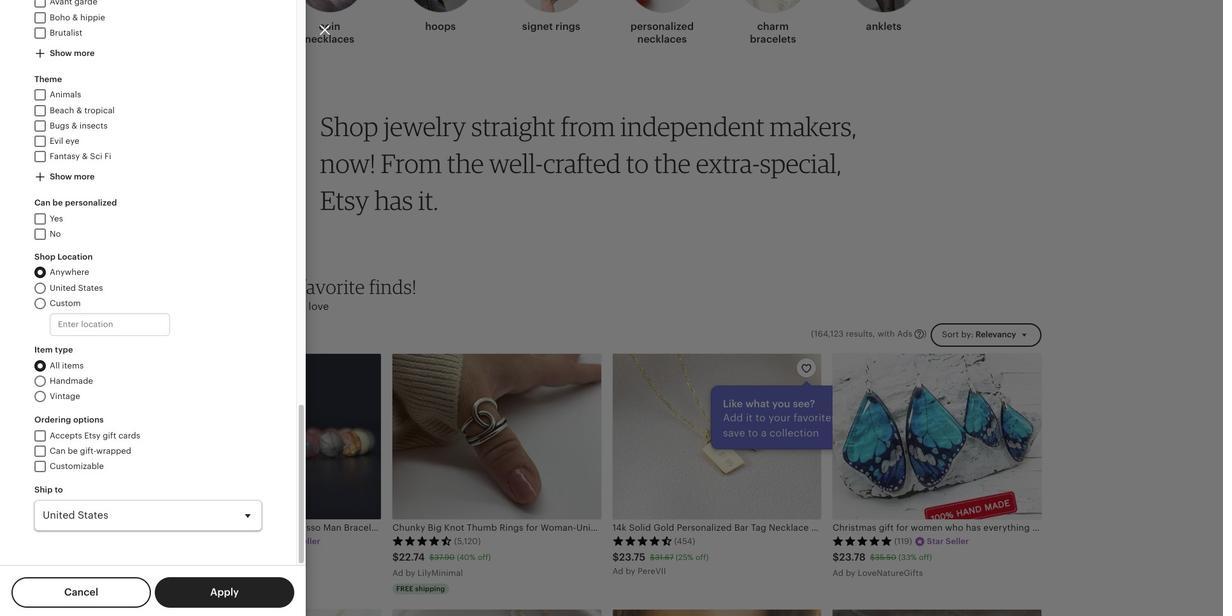 Task type: describe. For each thing, give the bounding box(es) containing it.
personalized necklaces
[[630, 21, 694, 45]]

charm
[[757, 21, 789, 33]]

2 star from the left
[[927, 537, 944, 546]]

off) for 22.74
[[478, 554, 491, 562]]

shop for shop jewelry straight from independent makers, now! from the well-crafted to the extra-special, etsy has it.
[[320, 111, 378, 143]]

birthstone bar necklace • birthstone necklace for mom • gold bar necklace • birthstone jewelry • birthstone bar • personalized gift mom tbr1 image
[[392, 610, 601, 617]]

necklaces for coin
[[305, 33, 354, 45]]

$ left 31.67
[[613, 552, 619, 564]]

and
[[839, 412, 858, 424]]

options
[[73, 415, 104, 425]]

your
[[769, 412, 791, 424]]

charm bracelets
[[750, 21, 796, 45]]

(5,120)
[[454, 537, 481, 546]]

handmade inside item type all items handmade vintage
[[50, 376, 93, 386]]

bugs
[[50, 121, 69, 130]]

coin necklaces
[[305, 21, 354, 45]]

apply button
[[155, 578, 294, 608]]

add
[[723, 412, 743, 424]]

item type all items handmade vintage
[[34, 345, 93, 401]]

with
[[878, 330, 895, 339]]

now!
[[320, 148, 376, 180]]

ads
[[897, 330, 912, 339]]

be inside can be personalized yes no
[[53, 198, 63, 208]]

love
[[308, 301, 329, 313]]

location
[[58, 252, 93, 262]]

customizable
[[50, 462, 104, 471]]

shop location
[[34, 252, 93, 262]]

show for brutalist
[[50, 49, 72, 58]]

(40%
[[457, 554, 476, 562]]

coin
[[319, 21, 340, 33]]

off) for 23.75
[[696, 554, 709, 562]]

signet
[[522, 21, 553, 33]]

insects
[[79, 121, 108, 130]]

ordering options accepts etsy gift cards can be gift-wrapped customizable
[[34, 415, 140, 471]]

cancel
[[64, 587, 98, 599]]

item
[[34, 345, 53, 355]]

cards
[[118, 431, 140, 441]]

evil
[[50, 136, 63, 146]]

0 vertical spatial personalized
[[630, 21, 694, 33]]

united
[[50, 283, 76, 293]]

anywhere
[[50, 268, 89, 277]]

a d b y subtlegem
[[172, 567, 243, 576]]

14k solid gold personalized bar tag necklace • vertical bars initials anniversary gift for wife • minimalist engraved name/date tag pendant image
[[613, 354, 821, 520]]

a left subtlegem
[[172, 567, 178, 576]]

4.5 out of 5 stars image for 23.75
[[613, 536, 672, 546]]

free
[[396, 585, 413, 593]]

cancel button
[[11, 578, 151, 608]]

( 164,123 results,
[[811, 330, 875, 339]]

jewelry inside delight in new favorite finds! explore more jewelry you'll love
[[241, 301, 277, 313]]

jewelry inside shop jewelry straight from independent makers, now! from the well-crafted to the extra-special, etsy has it.
[[383, 111, 466, 143]]

crafted
[[543, 148, 621, 180]]

b for 22.74
[[406, 569, 411, 578]]

a for 23.78
[[833, 569, 838, 578]]

37.90
[[434, 554, 455, 562]]

can inside 'ordering options accepts etsy gift cards can be gift-wrapped customizable'
[[50, 446, 66, 456]]

y for 22.74
[[411, 569, 415, 578]]

special,
[[760, 148, 842, 180]]

gift inside 'ordering options accepts etsy gift cards can be gift-wrapped customizable'
[[103, 431, 116, 441]]

hippie
[[80, 12, 105, 22]]

personalized necklaces link
[[626, 0, 699, 51]]

35.50
[[875, 554, 896, 562]]

animals
[[50, 90, 81, 100]]

d for 22.74
[[398, 569, 403, 578]]

to right it
[[756, 412, 766, 424]]

)
[[924, 330, 927, 339]]

delight
[[172, 275, 234, 299]]

more for brutalist
[[74, 49, 95, 58]]

shipping
[[415, 585, 445, 593]]

b up bestseller
[[186, 567, 191, 576]]

& left sci
[[82, 152, 88, 161]]

boho & hippie brutalist
[[50, 12, 105, 37]]

more inside delight in new favorite finds! explore more jewelry you'll love
[[213, 301, 238, 313]]

hoops link
[[404, 0, 477, 38]]

gift-
[[80, 446, 96, 456]]

23.75
[[619, 552, 646, 564]]

1 horizontal spatial gift
[[879, 523, 894, 533]]

$ 23.78 $ 35.50 (33% off) a d b y lovenaturegifts
[[833, 552, 932, 578]]

earrings
[[1082, 523, 1118, 533]]

sapphire necklace - raw sapphire necklace - sapphire - september birthstone necklace - sapphire jewelry gift for wife  - silver or gold image
[[833, 610, 1041, 617]]

favorite
[[300, 275, 365, 299]]

to down it
[[748, 428, 758, 440]]

eye
[[65, 136, 79, 146]]

1 seller from the left
[[297, 537, 320, 546]]

1 star from the left
[[278, 537, 295, 546]]

off) for 23.78
[[919, 554, 932, 562]]

4.5 out of 5 stars image for 22.74
[[392, 536, 452, 546]]

$ 23.75 $ 31.67 (25% off) a d b y perevii
[[613, 552, 709, 576]]

perevii
[[638, 567, 666, 576]]

theme
[[34, 74, 62, 84]]

more for bugs & insects
[[74, 172, 95, 182]]

minimalist necklace, dainty gold necklace, handmade jewelry, birthstone necklace for women, simple gold necklace image
[[613, 610, 821, 617]]

you
[[772, 398, 790, 410]]

1 the from the left
[[447, 148, 484, 180]]

anklets link
[[848, 0, 920, 38]]

makers,
[[770, 111, 857, 143]]

$ right 23.78
[[870, 554, 875, 562]]

y for 23.78
[[851, 569, 856, 578]]

y up bestseller
[[191, 567, 195, 576]]

charm bracelets link
[[737, 0, 809, 51]]

(
[[811, 330, 814, 339]]

& right beach in the left top of the page
[[76, 106, 82, 115]]

beach
[[50, 106, 74, 115]]

(119)
[[894, 537, 912, 546]]

for
[[896, 523, 908, 533]]

d left subtlegem
[[178, 567, 183, 576]]

bestseller
[[188, 584, 221, 592]]

(454)
[[674, 537, 695, 546]]

all
[[50, 361, 60, 370]]

5 out of 5 stars image for lovenaturegifts
[[833, 536, 893, 546]]

a for 23.75
[[613, 567, 618, 576]]

bracelets
[[750, 33, 796, 45]]

search filters dialog
[[0, 0, 1223, 617]]

has inside shop jewelry straight from independent makers, now! from the well-crafted to the extra-special, etsy has it.
[[374, 185, 413, 217]]

delight in new favorite finds! explore more jewelry you'll love
[[172, 275, 417, 313]]

finds!
[[369, 275, 417, 299]]

23.78
[[839, 552, 866, 564]]

b for 23.75
[[626, 567, 631, 576]]

coin necklaces link
[[293, 0, 366, 51]]

personalized inside can be personalized yes no
[[65, 198, 117, 208]]



Task type: vqa. For each thing, say whether or not it's contained in the screenshot.
23.78 d
yes



Task type: locate. For each thing, give the bounding box(es) containing it.
d up 'free'
[[398, 569, 403, 578]]

fi
[[105, 152, 111, 161]]

0 horizontal spatial jewelry
[[241, 301, 277, 313]]

0 horizontal spatial star seller
[[278, 537, 320, 546]]

4.5 out of 5 stars image up 23.75
[[613, 536, 672, 546]]

show more button down fantasy
[[29, 166, 100, 189]]

1 horizontal spatial etsy
[[320, 185, 369, 217]]

2 the from the left
[[654, 148, 691, 180]]

1 vertical spatial can
[[50, 446, 66, 456]]

vintage
[[50, 392, 80, 401]]

b for 23.78
[[846, 569, 851, 578]]

0 horizontal spatial handmade
[[50, 376, 93, 386]]

more down brutalist
[[74, 49, 95, 58]]

the down independent
[[654, 148, 691, 180]]

1 5 out of 5 stars image from the left
[[172, 536, 232, 546]]

1 4.5 out of 5 stars image from the left
[[392, 536, 452, 546]]

5 out of 5 stars image down 'christmas'
[[833, 536, 893, 546]]

lovenaturegifts
[[858, 569, 923, 578]]

show more for bugs & insects
[[48, 172, 95, 182]]

shop jewelry straight from independent makers, now! from the well-crafted to the extra-special, etsy has it.
[[320, 111, 857, 217]]

d for 23.78
[[838, 569, 844, 578]]

save
[[723, 428, 745, 440]]

can up yes
[[34, 198, 51, 208]]

etsy inside shop jewelry straight from independent makers, now! from the well-crafted to the extra-special, etsy has it.
[[320, 185, 369, 217]]

to inside "search filters" dialog
[[55, 486, 63, 495]]

what
[[745, 398, 770, 410]]

0 horizontal spatial necklaces
[[305, 33, 354, 45]]

&
[[72, 12, 78, 22], [76, 106, 82, 115], [71, 121, 77, 130], [82, 152, 88, 161]]

explore
[[172, 301, 210, 313]]

shop up "now!"
[[320, 111, 378, 143]]

d down 23.75
[[618, 567, 623, 576]]

2 star seller from the left
[[927, 537, 969, 546]]

be inside 'ordering options accepts etsy gift cards can be gift-wrapped customizable'
[[68, 446, 78, 456]]

custom
[[50, 299, 81, 308]]

b down "22.74"
[[406, 569, 411, 578]]

necklaces inside personalized necklaces
[[637, 33, 687, 45]]

2 off) from the left
[[696, 554, 709, 562]]

off) right (33%
[[919, 554, 932, 562]]

0 vertical spatial show
[[50, 49, 72, 58]]

star seller
[[278, 537, 320, 546], [927, 537, 969, 546]]

0 horizontal spatial star
[[278, 537, 295, 546]]

d inside $ 23.75 $ 31.67 (25% off) a d b y perevii
[[618, 567, 623, 576]]

ship to
[[34, 486, 63, 495]]

y down 23.75
[[631, 567, 635, 576]]

fantasy
[[50, 152, 80, 161]]

1 vertical spatial personalized
[[65, 198, 117, 208]]

gift
[[103, 431, 116, 441], [879, 523, 894, 533]]

1 vertical spatial show more button
[[29, 166, 100, 189]]

brutalist
[[50, 28, 82, 37]]

gift up wrapped
[[103, 431, 116, 441]]

1 horizontal spatial off)
[[696, 554, 709, 562]]

$ down 'christmas'
[[833, 552, 839, 564]]

free shipping
[[396, 585, 445, 593]]

y inside "$ 22.74 $ 37.90 (40% off) a d b y lilyminimal"
[[411, 569, 415, 578]]

be left gift- at the bottom left
[[68, 446, 78, 456]]

shop inside shop jewelry straight from independent makers, now! from the well-crafted to the extra-special, etsy has it.
[[320, 111, 378, 143]]

y inside $ 23.78 $ 35.50 (33% off) a d b y lovenaturegifts
[[851, 569, 856, 578]]

(33%
[[899, 554, 917, 562]]

handmade
[[50, 376, 93, 386], [1032, 523, 1080, 533]]

0 vertical spatial has
[[374, 185, 413, 217]]

tropical
[[84, 106, 115, 115]]

d down 23.78
[[838, 569, 844, 578]]

5 out of 5 stars image
[[172, 536, 232, 546], [833, 536, 893, 546]]

1 show more from the top
[[48, 49, 95, 58]]

necklaces for personalized
[[637, 33, 687, 45]]

0 vertical spatial show more
[[48, 49, 95, 58]]

a
[[761, 428, 767, 440], [172, 567, 178, 576], [613, 567, 618, 576], [392, 569, 398, 578], [833, 569, 838, 578]]

apply
[[210, 587, 239, 599]]

show more down fantasy
[[48, 172, 95, 182]]

a inside like what you see? add it to your favorites and save to a collection
[[761, 428, 767, 440]]

etsy inside 'ordering options accepts etsy gift cards can be gift-wrapped customizable'
[[84, 431, 101, 441]]

0 horizontal spatial has
[[374, 185, 413, 217]]

lilyminimal
[[418, 569, 463, 578]]

chunky big knot thumb rings for woman-unique dainty adjustable weaved ring-silver jewelry for woman-christmas gift for her-present image
[[392, 354, 601, 520]]

a right the save on the bottom right of the page
[[761, 428, 767, 440]]

b inside $ 23.75 $ 31.67 (25% off) a d b y perevii
[[626, 567, 631, 576]]

2 show more button from the top
[[29, 166, 100, 189]]

2 seller from the left
[[946, 537, 969, 546]]

1 horizontal spatial has
[[966, 523, 981, 533]]

0 horizontal spatial shop
[[34, 252, 55, 262]]

0 horizontal spatial personalized
[[65, 198, 117, 208]]

has right who
[[966, 523, 981, 533]]

1 horizontal spatial 5 out of 5 stars image
[[833, 536, 893, 546]]

1 off) from the left
[[478, 554, 491, 562]]

to right ship on the left of the page
[[55, 486, 63, 495]]

5 out of 5 stars image up a d b y subtlegem
[[172, 536, 232, 546]]

the
[[447, 148, 484, 180], [654, 148, 691, 180]]

it
[[746, 412, 753, 424]]

show more down brutalist
[[48, 49, 95, 58]]

see?
[[793, 398, 815, 410]]

1 horizontal spatial star
[[927, 537, 944, 546]]

new
[[259, 275, 296, 299]]

1 horizontal spatial seller
[[946, 537, 969, 546]]

handmade left earrings
[[1032, 523, 1080, 533]]

signet rings link
[[515, 0, 588, 38]]

1 horizontal spatial necklaces
[[637, 33, 687, 45]]

show more for brutalist
[[48, 49, 95, 58]]

0 horizontal spatial 4.5 out of 5 stars image
[[392, 536, 452, 546]]

2 vertical spatial more
[[213, 301, 238, 313]]

1 show from the top
[[50, 49, 72, 58]]

jewelry
[[383, 111, 466, 143], [241, 301, 277, 313]]

seller
[[297, 537, 320, 546], [946, 537, 969, 546]]

& right bugs
[[71, 121, 77, 130]]

handmade down items in the bottom of the page
[[50, 376, 93, 386]]

off) inside "$ 22.74 $ 37.90 (40% off) a d b y lilyminimal"
[[478, 554, 491, 562]]

1 horizontal spatial 4.5 out of 5 stars image
[[613, 536, 672, 546]]

off) right (40%
[[478, 554, 491, 562]]

to
[[626, 148, 649, 180], [756, 412, 766, 424], [748, 428, 758, 440], [55, 486, 63, 495]]

has left it.
[[374, 185, 413, 217]]

yes
[[50, 214, 63, 224]]

y down 23.78
[[851, 569, 856, 578]]

off)
[[478, 554, 491, 562], [696, 554, 709, 562], [919, 554, 932, 562]]

to right crafted
[[626, 148, 649, 180]]

1 horizontal spatial the
[[654, 148, 691, 180]]

$ up perevii
[[650, 554, 655, 562]]

y down "22.74"
[[411, 569, 415, 578]]

show more button down brutalist
[[29, 43, 100, 66]]

0 vertical spatial can
[[34, 198, 51, 208]]

necklaces
[[305, 33, 354, 45], [637, 33, 687, 45]]

d for 23.75
[[618, 567, 623, 576]]

no
[[50, 229, 61, 239]]

1 vertical spatial gift
[[879, 523, 894, 533]]

jewelry up the from
[[383, 111, 466, 143]]

d inside "$ 22.74 $ 37.90 (40% off) a d b y lilyminimal"
[[398, 569, 403, 578]]

more down the "in"
[[213, 301, 238, 313]]

2 show from the top
[[50, 172, 72, 182]]

extra-
[[696, 148, 760, 180]]

independent
[[621, 111, 765, 143]]

0 horizontal spatial 5 out of 5 stars image
[[172, 536, 232, 546]]

show more button for brutalist
[[29, 43, 100, 66]]

jewelry down the "in"
[[241, 301, 277, 313]]

accepts
[[50, 431, 82, 441]]

from
[[561, 111, 615, 143]]

1 vertical spatial has
[[966, 523, 981, 533]]

like
[[723, 398, 743, 410]]

22.74
[[399, 552, 425, 564]]

d
[[178, 567, 183, 576], [618, 567, 623, 576], [398, 569, 403, 578], [838, 569, 844, 578]]

b inside "$ 22.74 $ 37.90 (40% off) a d b y lilyminimal"
[[406, 569, 411, 578]]

$ up lilyminimal
[[429, 554, 434, 562]]

the left 'well-'
[[447, 148, 484, 180]]

& inside boho & hippie brutalist
[[72, 12, 78, 22]]

a up 'free'
[[392, 569, 398, 578]]

1 show more button from the top
[[29, 43, 100, 66]]

0 horizontal spatial the
[[447, 148, 484, 180]]

1 horizontal spatial jewelry
[[383, 111, 466, 143]]

1 vertical spatial more
[[74, 172, 95, 182]]

can
[[34, 198, 51, 208], [50, 446, 66, 456]]

show more button for bugs & insects
[[29, 166, 100, 189]]

christmas gift for women who has everything handmade earrings image
[[833, 354, 1041, 520]]

necklaces inside coin necklaces link
[[305, 33, 354, 45]]

1 horizontal spatial star seller
[[927, 537, 969, 546]]

can down accepts
[[50, 446, 66, 456]]

& right boho
[[72, 12, 78, 22]]

1 vertical spatial jewelry
[[241, 301, 277, 313]]

show down brutalist
[[50, 49, 72, 58]]

0 horizontal spatial off)
[[478, 554, 491, 562]]

b
[[186, 567, 191, 576], [626, 567, 631, 576], [406, 569, 411, 578], [846, 569, 851, 578]]

5 out of 5 stars image for subtlegem
[[172, 536, 232, 546]]

0 vertical spatial show more button
[[29, 43, 100, 66]]

1 vertical spatial show
[[50, 172, 72, 182]]

more down sci
[[74, 172, 95, 182]]

more
[[74, 49, 95, 58], [74, 172, 95, 182], [213, 301, 238, 313]]

b down 23.75
[[626, 567, 631, 576]]

can inside can be personalized yes no
[[34, 198, 51, 208]]

protection bracelet, matte picasso man bracelet, picasso jasper bracelet, gift for her, bracelets for women and men heal bracelet image
[[172, 354, 381, 520]]

1 necklaces from the left
[[305, 33, 354, 45]]

wrapped
[[96, 446, 131, 456]]

like what you see? add it to your favorites and save to a collection
[[723, 398, 858, 440]]

a left perevii
[[613, 567, 618, 576]]

0 vertical spatial gift
[[103, 431, 116, 441]]

2 show more from the top
[[48, 172, 95, 182]]

star
[[278, 537, 295, 546], [927, 537, 944, 546]]

1 vertical spatial show more
[[48, 172, 95, 182]]

personalized
[[630, 21, 694, 33], [65, 198, 117, 208]]

has
[[374, 185, 413, 217], [966, 523, 981, 533]]

shop inside "search filters" dialog
[[34, 252, 55, 262]]

0 vertical spatial more
[[74, 49, 95, 58]]

smaller xs image
[[801, 364, 812, 375]]

0 horizontal spatial seller
[[297, 537, 320, 546]]

Enter location text field
[[50, 313, 170, 336]]

signet rings
[[522, 21, 580, 33]]

anklets
[[866, 21, 902, 33]]

0 vertical spatial shop
[[320, 111, 378, 143]]

(25%
[[676, 554, 694, 562]]

4.5 out of 5 stars image
[[392, 536, 452, 546], [613, 536, 672, 546]]

hoops
[[425, 21, 456, 33]]

0 vertical spatial be
[[53, 198, 63, 208]]

ship
[[34, 486, 53, 495]]

from
[[381, 148, 442, 180]]

type
[[55, 345, 73, 355]]

off) right (25%
[[696, 554, 709, 562]]

off) inside $ 23.75 $ 31.67 (25% off) a d b y perevii
[[696, 554, 709, 562]]

1 vertical spatial shop
[[34, 252, 55, 262]]

a down 'christmas'
[[833, 569, 838, 578]]

items
[[62, 361, 84, 370]]

d inside $ 23.78 $ 35.50 (33% off) a d b y lovenaturegifts
[[838, 569, 844, 578]]

it.
[[418, 185, 438, 217]]

1 horizontal spatial be
[[68, 446, 78, 456]]

1 vertical spatial be
[[68, 446, 78, 456]]

shop
[[320, 111, 378, 143], [34, 252, 55, 262]]

3 off) from the left
[[919, 554, 932, 562]]

christmas gift for women who has everything handmade earrings
[[833, 523, 1118, 533]]

2 necklaces from the left
[[637, 33, 687, 45]]

2 5 out of 5 stars image from the left
[[833, 536, 893, 546]]

etsy
[[320, 185, 369, 217], [84, 431, 101, 441]]

women
[[911, 523, 943, 533]]

1 horizontal spatial personalized
[[630, 21, 694, 33]]

2 horizontal spatial off)
[[919, 554, 932, 562]]

$ up 'free'
[[392, 552, 399, 564]]

shop down no
[[34, 252, 55, 262]]

well-
[[489, 148, 543, 180]]

$ 22.74 $ 37.90 (40% off) a d b y lilyminimal
[[392, 552, 491, 578]]

1 vertical spatial handmade
[[1032, 523, 1080, 533]]

1 horizontal spatial shop
[[320, 111, 378, 143]]

to inside shop jewelry straight from independent makers, now! from the well-crafted to the extra-special, etsy has it.
[[626, 148, 649, 180]]

show down fantasy
[[50, 172, 72, 182]]

animals beach & tropical bugs & insects evil eye fantasy & sci fi
[[50, 90, 115, 161]]

0 vertical spatial handmade
[[50, 376, 93, 386]]

1 horizontal spatial handmade
[[1032, 523, 1080, 533]]

everything
[[983, 523, 1030, 533]]

1 star seller from the left
[[278, 537, 320, 546]]

shop for shop location
[[34, 252, 55, 262]]

off) inside $ 23.78 $ 35.50 (33% off) a d b y lovenaturegifts
[[919, 554, 932, 562]]

you'll
[[279, 301, 306, 313]]

can be personalized yes no
[[34, 198, 117, 239]]

y
[[191, 567, 195, 576], [631, 567, 635, 576], [411, 569, 415, 578], [851, 569, 856, 578]]

0 horizontal spatial gift
[[103, 431, 116, 441]]

etsy down "now!"
[[320, 185, 369, 217]]

4.5 out of 5 stars image up "22.74"
[[392, 536, 452, 546]]

0 horizontal spatial be
[[53, 198, 63, 208]]

0 vertical spatial jewelry
[[383, 111, 466, 143]]

b down 23.78
[[846, 569, 851, 578]]

etsy up gift- at the bottom left
[[84, 431, 101, 441]]

1 vertical spatial etsy
[[84, 431, 101, 441]]

0 horizontal spatial etsy
[[84, 431, 101, 441]]

b inside $ 23.78 $ 35.50 (33% off) a d b y lovenaturegifts
[[846, 569, 851, 578]]

a inside $ 23.75 $ 31.67 (25% off) a d b y perevii
[[613, 567, 618, 576]]

show for bugs & insects
[[50, 172, 72, 182]]

gift left for
[[879, 523, 894, 533]]

31.67
[[655, 554, 674, 562]]

a inside "$ 22.74 $ 37.90 (40% off) a d b y lilyminimal"
[[392, 569, 398, 578]]

a inside $ 23.78 $ 35.50 (33% off) a d b y lovenaturegifts
[[833, 569, 838, 578]]

a for 22.74
[[392, 569, 398, 578]]

be up yes
[[53, 198, 63, 208]]

subtlegem
[[198, 567, 243, 576]]

family necklace • personalized gift • linked circle necklace •  custom children name rings • eternity necklace • mother gift • nm30f30 image
[[172, 610, 381, 617]]

2 4.5 out of 5 stars image from the left
[[613, 536, 672, 546]]

y inside $ 23.75 $ 31.67 (25% off) a d b y perevii
[[631, 567, 635, 576]]

0 vertical spatial etsy
[[320, 185, 369, 217]]

y for 23.75
[[631, 567, 635, 576]]



